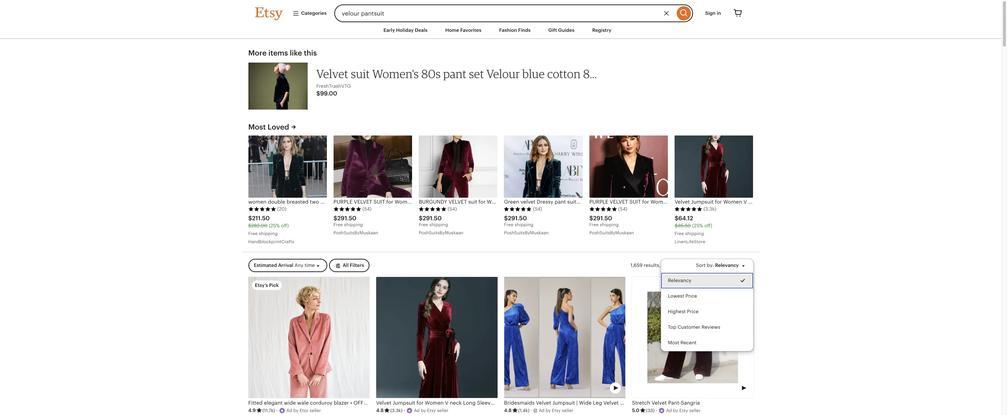 Task type: locate. For each thing, give the bounding box(es) containing it.
most
[[248, 123, 266, 131], [668, 340, 679, 346]]

menu
[[661, 259, 753, 351]]

d for (11.7k)
[[289, 408, 292, 413]]

3 b from the left
[[546, 408, 549, 413]]

2 y from the left
[[424, 408, 426, 413]]

64.12
[[679, 215, 693, 222]]

2 product video element from the left
[[632, 277, 753, 398]]

4 seller from the left
[[689, 408, 701, 413]]

2 (54) from the left
[[448, 206, 457, 212]]

1 product video element from the left
[[504, 277, 625, 398]]

3 y from the left
[[548, 408, 551, 413]]

most loved
[[248, 123, 289, 131]]

0 vertical spatial relevancy
[[715, 263, 739, 268]]

price
[[685, 293, 697, 299], [687, 309, 699, 314]]

4 a d b y etsy seller from the left
[[666, 408, 701, 413]]

early holiday deals
[[384, 27, 428, 33]]

(25% right 85.50
[[692, 223, 703, 229]]

highest price link
[[661, 304, 753, 320]]

(54) for the 5 out of 5 stars image for purple velvet suit for women/ women pant suit/womens tuxedo /women pant suit/business suit women/women tailored suit/womens coats suit set/ image
[[618, 206, 628, 212]]

4 a from the left
[[666, 408, 669, 413]]

a for (3.3k)
[[414, 408, 417, 413]]

0 horizontal spatial (25%
[[269, 223, 280, 229]]

2 · from the left
[[404, 408, 405, 413]]

sign in button
[[700, 7, 727, 20]]

recent
[[680, 340, 697, 346]]

off) inside $ 64.12 $ 85.50 (25% off) free shipping linenlifestore
[[705, 223, 712, 229]]

1 horizontal spatial product video element
[[632, 277, 753, 398]]

velvet jumpsuit for women v neck long sleeves velvet romper wide leg jumpsuit fall winter jumpsuit with belt overalls plus size clothing r58 image
[[675, 135, 753, 198], [376, 277, 498, 398]]

2 (25% from the left
[[692, 223, 703, 229]]

1 (25% from the left
[[269, 223, 280, 229]]

0 vertical spatial price
[[685, 293, 697, 299]]

home
[[445, 27, 459, 33]]

(25% inside $ 211.50 $ 282.00 (25% off) free shipping handblockprintcrafts
[[269, 223, 280, 229]]

3 5 out of 5 stars image from the left
[[419, 207, 447, 212]]

4.8 down clothing
[[376, 408, 384, 413]]

2 4.8 from the left
[[504, 408, 512, 413]]

freshtrashvtg $ 99.00
[[316, 83, 351, 97]]

None search field
[[334, 4, 693, 22]]

off) right 85.50
[[705, 223, 712, 229]]

4 b from the left
[[673, 408, 676, 413]]

0 horizontal spatial velvet jumpsuit for women v neck long sleeves velvet romper wide leg jumpsuit fall winter jumpsuit with belt overalls plus size clothing r58 image
[[376, 277, 498, 398]]

99.00
[[320, 90, 337, 97]]

estimated
[[254, 263, 277, 268]]

most left recent
[[668, 340, 679, 346]]

1 vertical spatial velvet jumpsuit for women v neck long sleeves velvet romper wide leg jumpsuit fall winter jumpsuit with belt overalls plus size clothing r58 image
[[376, 277, 498, 398]]

3 d from the left
[[542, 408, 545, 413]]

relevancy down ads
[[668, 278, 691, 283]]

shipping
[[344, 222, 363, 228], [429, 222, 448, 228], [515, 222, 534, 228], [600, 222, 619, 228], [259, 231, 278, 236], [685, 231, 704, 236]]

3 a from the left
[[539, 408, 542, 413]]

(3.3k) down clothing
[[390, 408, 403, 413]]

Search for anything text field
[[334, 4, 675, 22]]

velvet suit women's 80s pant set velour blue cotton 80s sport suit pajamas style set velour pantsuit blue velvet pantsuit athletic suit image
[[248, 63, 308, 110]]

1,659 results, with ads
[[631, 263, 681, 268]]

$ 64.12 $ 85.50 (25% off) free shipping linenlifestore
[[675, 215, 712, 244]]

menu containing relevancy
[[661, 259, 753, 351]]

211.50
[[252, 215, 270, 222]]

1 vertical spatial price
[[687, 309, 699, 314]]

sangria
[[681, 400, 700, 406]]

seller
[[310, 408, 321, 413], [437, 408, 449, 413], [562, 408, 573, 413], [689, 408, 701, 413]]

1 b from the left
[[293, 408, 296, 413]]

0 horizontal spatial 4.8
[[376, 408, 384, 413]]

b for (33)
[[673, 408, 676, 413]]

2 5 out of 5 stars image from the left
[[334, 207, 361, 212]]

green velvet dressy pant suits for women wedding guest/women formal suit/custom business/prom 2 piece suits for women and girls image
[[504, 135, 583, 198]]

1 $ 291.50 free shipping poshsuitsbymuskaan from the left
[[334, 215, 378, 236]]

bridesmaids velvet jumpsuit | wide leg velvet jumpsuit | bridesmaid elegant wrap jumpsuit | royal blue one shoulder jumpsuit image
[[504, 277, 625, 398]]

b for (1.4k)
[[546, 408, 549, 413]]

d
[[289, 408, 292, 413], [417, 408, 420, 413], [542, 408, 545, 413], [669, 408, 672, 413]]

free for purple velvet suit for women/ women pant suit/womens tuxedo /women pant suit/business suit women/women tailored suit/womens coats suit set/ image
[[589, 222, 599, 228]]

free inside $ 64.12 $ 85.50 (25% off) free shipping linenlifestore
[[675, 231, 684, 236]]

in
[[717, 10, 721, 16]]

3 291.50 from the left
[[508, 215, 527, 222]]

291.50
[[337, 215, 356, 222], [423, 215, 442, 222], [508, 215, 527, 222], [593, 215, 612, 222]]

2 a d b y etsy seller from the left
[[414, 408, 449, 413]]

2 b from the left
[[421, 408, 424, 413]]

shipping inside $ 211.50 $ 282.00 (25% off) free shipping handblockprintcrafts
[[259, 231, 278, 236]]

1 horizontal spatial off)
[[705, 223, 712, 229]]

(3.3k)
[[704, 206, 717, 212], [390, 408, 403, 413]]

free inside $ 211.50 $ 282.00 (25% off) free shipping handblockprintcrafts
[[248, 231, 258, 236]]

1 a d b y etsy seller from the left
[[286, 408, 321, 413]]

4.8 for (1.4k)
[[504, 408, 512, 413]]

2 poshsuitsbymuskaan from the left
[[419, 230, 463, 236]]

0 vertical spatial most
[[248, 123, 266, 131]]

5 out of 5 stars image for green velvet dressy pant suits for women wedding guest/women formal suit/custom business/prom 2 piece suits for women and girls image at the right top of page
[[504, 207, 532, 212]]

(3.3k) up $ 64.12 $ 85.50 (25% off) free shipping linenlifestore
[[704, 206, 717, 212]]

a
[[286, 408, 290, 413], [414, 408, 417, 413], [539, 408, 542, 413], [666, 408, 669, 413]]

1 y from the left
[[296, 408, 298, 413]]

5 out of 5 stars image for women double breasted two piece suit in velvet in emerald green /emerald green/two piece suit/top/womens suit/women's suit set/wedding suit. image
[[248, 207, 276, 212]]

1 vertical spatial (3.3k)
[[390, 408, 403, 413]]

arrival
[[278, 263, 293, 268]]

guides
[[558, 27, 575, 33]]

(1.4k)
[[518, 408, 530, 413]]

off) inside $ 211.50 $ 282.00 (25% off) free shipping handblockprintcrafts
[[281, 223, 289, 229]]

highest
[[668, 309, 686, 314]]

corduroy
[[310, 400, 333, 406]]

1,659
[[631, 263, 643, 268]]

categories
[[301, 10, 327, 16]]

filters
[[350, 263, 364, 268]]

1 vertical spatial most
[[668, 340, 679, 346]]

fitted
[[248, 400, 263, 406]]

b for (11.7k)
[[293, 408, 296, 413]]

0 vertical spatial (3.3k)
[[704, 206, 717, 212]]

holiday
[[396, 27, 414, 33]]

0 horizontal spatial (3.3k)
[[390, 408, 403, 413]]

1 horizontal spatial most
[[668, 340, 679, 346]]

gift
[[548, 27, 557, 33]]

1 vertical spatial relevancy
[[668, 278, 691, 283]]

deals
[[415, 27, 428, 33]]

3 a d b y etsy seller from the left
[[539, 408, 573, 413]]

0 horizontal spatial relevancy
[[668, 278, 691, 283]]

5 out of 5 stars image for burgundy velvet suit for women/ girl pant suit/womens tuxedo /women pant suit/business suit women/women tailored suit/womens coats suit set/ image in the top left of the page
[[419, 207, 447, 212]]

3 etsy from the left
[[552, 408, 561, 413]]

free for purple velvet suit for women/ women pant suit/womens suit/women pant suit/business suit women/women tailored suit/womens coats suit set/ image
[[334, 222, 343, 228]]

1 horizontal spatial 4.8
[[504, 408, 512, 413]]

freshtrashvtg
[[316, 83, 351, 89]]

menu bar
[[242, 22, 760, 39]]

a d b y etsy seller
[[286, 408, 321, 413], [414, 408, 449, 413], [539, 408, 573, 413], [666, 408, 701, 413]]

(25% right '282.00'
[[269, 223, 280, 229]]

6 5 out of 5 stars image from the left
[[675, 207, 703, 212]]

4 5 out of 5 stars image from the left
[[504, 207, 532, 212]]

3 (54) from the left
[[533, 206, 542, 212]]

$ 291.50 free shipping poshsuitsbymuskaan
[[334, 215, 378, 236], [419, 215, 463, 236], [504, 215, 549, 236], [589, 215, 634, 236]]

4.9
[[248, 408, 256, 413]]

more items like this
[[248, 49, 317, 57]]

1 291.50 from the left
[[337, 215, 356, 222]]

off) for 64.12
[[705, 223, 712, 229]]

4.8
[[376, 408, 384, 413], [504, 408, 512, 413]]

1 (54) from the left
[[362, 206, 372, 212]]

(25% inside $ 64.12 $ 85.50 (25% off) free shipping linenlifestore
[[692, 223, 703, 229]]

5 out of 5 stars image
[[248, 207, 276, 212], [334, 207, 361, 212], [419, 207, 447, 212], [504, 207, 532, 212], [589, 207, 617, 212], [675, 207, 703, 212]]

off) for 211.50
[[281, 223, 289, 229]]

(25%
[[269, 223, 280, 229], [692, 223, 703, 229]]

pant-
[[668, 400, 681, 406]]

2 d from the left
[[417, 408, 420, 413]]

off) down the (20)
[[281, 223, 289, 229]]

etsy for (3.3k)
[[427, 408, 436, 413]]

price up top customer reviews
[[687, 309, 699, 314]]

2 etsy from the left
[[427, 408, 436, 413]]

2 off) from the left
[[705, 223, 712, 229]]

free for burgundy velvet suit for women/ girl pant suit/womens tuxedo /women pant suit/business suit women/women tailored suit/womens coats suit set/ image in the top left of the page
[[419, 222, 428, 228]]

(54) for the 5 out of 5 stars image related to purple velvet suit for women/ women pant suit/womens suit/women pant suit/business suit women/women tailored suit/womens coats suit set/ image
[[362, 206, 372, 212]]

2 seller from the left
[[437, 408, 449, 413]]

$ inside freshtrashvtg $ 99.00
[[316, 90, 320, 97]]

relevancy
[[715, 263, 739, 268], [668, 278, 691, 283]]

2 a from the left
[[414, 408, 417, 413]]

·
[[276, 408, 278, 413], [404, 408, 405, 413], [531, 408, 532, 413], [656, 408, 657, 413]]

this
[[304, 49, 317, 57]]

1 horizontal spatial (25%
[[692, 223, 703, 229]]

3 poshsuitsbymuskaan from the left
[[504, 230, 549, 236]]

0 vertical spatial velvet jumpsuit for women v neck long sleeves velvet romper wide leg jumpsuit fall winter jumpsuit with belt overalls plus size clothing r58 image
[[675, 135, 753, 198]]

$ 211.50 $ 282.00 (25% off) free shipping handblockprintcrafts
[[248, 215, 294, 244]]

a for (1.4k)
[[539, 408, 542, 413]]

$ 291.50 free shipping poshsuitsbymuskaan for the 5 out of 5 stars image for purple velvet suit for women/ women pant suit/womens tuxedo /women pant suit/business suit women/women tailored suit/womens coats suit set/ image
[[589, 215, 634, 236]]

4 y from the left
[[676, 408, 678, 413]]

most left loved
[[248, 123, 266, 131]]

4 poshsuitsbymuskaan from the left
[[589, 230, 634, 236]]

2 291.50 from the left
[[423, 215, 442, 222]]

relevancy right "by:"
[[715, 263, 739, 268]]

0 horizontal spatial product video element
[[504, 277, 625, 398]]

product video element for 4.8
[[504, 277, 625, 398]]

3 seller from the left
[[562, 408, 573, 413]]

5 5 out of 5 stars image from the left
[[589, 207, 617, 212]]

price right the lowest
[[685, 293, 697, 299]]

1 poshsuitsbymuskaan from the left
[[334, 230, 378, 236]]

product video element
[[504, 277, 625, 398], [632, 277, 753, 398]]

1 a from the left
[[286, 408, 290, 413]]

1 5 out of 5 stars image from the left
[[248, 207, 276, 212]]

5.0
[[632, 408, 640, 413]]

y
[[296, 408, 298, 413], [424, 408, 426, 413], [548, 408, 551, 413], [676, 408, 678, 413]]

0 horizontal spatial most
[[248, 123, 266, 131]]

stretch
[[632, 400, 650, 406]]

registry
[[592, 27, 611, 33]]

4 d from the left
[[669, 408, 672, 413]]

sort
[[696, 263, 706, 268]]

ads
[[673, 263, 681, 268]]

3 · from the left
[[531, 408, 532, 413]]

off)
[[281, 223, 289, 229], [705, 223, 712, 229]]

top
[[668, 325, 676, 330]]

(54) for the 5 out of 5 stars image associated with burgundy velvet suit for women/ girl pant suit/womens tuxedo /women pant suit/business suit women/women tailored suit/womens coats suit set/ image in the top left of the page
[[448, 206, 457, 212]]

free for green velvet dressy pant suits for women wedding guest/women formal suit/custom business/prom 2 piece suits for women and girls image at the right top of page
[[504, 222, 514, 228]]

4 291.50 from the left
[[593, 215, 612, 222]]

reviews
[[702, 325, 720, 330]]

0 horizontal spatial off)
[[281, 223, 289, 229]]

linenlifestore
[[675, 239, 706, 244]]

etsy
[[300, 408, 308, 413], [427, 408, 436, 413], [552, 408, 561, 413], [679, 408, 688, 413]]

1 seller from the left
[[310, 408, 321, 413]]

offon
[[354, 400, 372, 406]]

1 etsy from the left
[[300, 408, 308, 413]]

seller for (3.3k)
[[437, 408, 449, 413]]

4 $ 291.50 free shipping poshsuitsbymuskaan from the left
[[589, 215, 634, 236]]

1 4.8 from the left
[[376, 408, 384, 413]]

top customer reviews link
[[661, 320, 753, 335]]

any
[[295, 263, 303, 268]]

free
[[334, 222, 343, 228], [419, 222, 428, 228], [504, 222, 514, 228], [589, 222, 599, 228], [248, 231, 258, 236], [675, 231, 684, 236]]

poshsuitsbymuskaan for the 5 out of 5 stars image related to purple velvet suit for women/ women pant suit/womens suit/women pant suit/business suit women/women tailored suit/womens coats suit set/ image
[[334, 230, 378, 236]]

a d b y etsy seller for (3.3k)
[[414, 408, 449, 413]]

4 etsy from the left
[[679, 408, 688, 413]]

1 off) from the left
[[281, 223, 289, 229]]

2 $ 291.50 free shipping poshsuitsbymuskaan from the left
[[419, 215, 463, 236]]

most recent
[[668, 340, 697, 346]]

1 d from the left
[[289, 408, 292, 413]]

shipping for green velvet dressy pant suits for women wedding guest/women formal suit/custom business/prom 2 piece suits for women and girls image at the right top of page
[[515, 222, 534, 228]]

seller for (11.7k)
[[310, 408, 321, 413]]

3 $ 291.50 free shipping poshsuitsbymuskaan from the left
[[504, 215, 549, 236]]

1 horizontal spatial (3.3k)
[[704, 206, 717, 212]]

4.8 left (1.4k)
[[504, 408, 512, 413]]

stretch velvet pant-sangria image
[[632, 277, 753, 398]]

banner
[[242, 0, 760, 22]]

(25% for 211.50
[[269, 223, 280, 229]]

b for (3.3k)
[[421, 408, 424, 413]]

etsy's
[[255, 282, 268, 288]]

4 (54) from the left
[[618, 206, 628, 212]]

burgundy velvet suit for women/ girl pant suit/womens tuxedo /women pant suit/business suit women/women tailored suit/womens coats suit set/ image
[[419, 135, 498, 198]]

a d b y etsy seller for (33)
[[666, 408, 701, 413]]

(20)
[[277, 206, 286, 212]]

seller for (1.4k)
[[562, 408, 573, 413]]



Task type: describe. For each thing, give the bounding box(es) containing it.
poshsuitsbymuskaan for the 5 out of 5 stars image associated with burgundy velvet suit for women/ girl pant suit/womens tuxedo /women pant suit/business suit women/women tailored suit/womens coats suit set/ image in the top left of the page
[[419, 230, 463, 236]]

early
[[384, 27, 395, 33]]

top customer reviews
[[668, 325, 720, 330]]

d for (3.3k)
[[417, 408, 420, 413]]

relevancy link
[[661, 273, 753, 288]]

registry link
[[587, 24, 617, 37]]

1 horizontal spatial velvet jumpsuit for women v neck long sleeves velvet romper wide leg jumpsuit fall winter jumpsuit with belt overalls plus size clothing r58 image
[[675, 135, 753, 198]]

more
[[248, 49, 267, 57]]

most loved link
[[248, 122, 297, 132]]

(25% for 64.12
[[692, 223, 703, 229]]

1 · from the left
[[276, 408, 278, 413]]

elegant
[[264, 400, 283, 406]]

purple velvet suit for women/ women pant suit/womens tuxedo /women pant suit/business suit women/women tailored suit/womens coats suit set/ image
[[589, 135, 668, 198]]

etsy for (1.4k)
[[552, 408, 561, 413]]

sort by: relevancy
[[696, 263, 739, 268]]

d for (1.4k)
[[542, 408, 545, 413]]

y for (1.4k)
[[548, 408, 551, 413]]

y for (11.7k)
[[296, 408, 298, 413]]

shipping for burgundy velvet suit for women/ girl pant suit/womens tuxedo /women pant suit/business suit women/women tailored suit/womens coats suit set/ image in the top left of the page
[[429, 222, 448, 228]]

all filters
[[343, 263, 364, 268]]

fashion finds link
[[494, 24, 536, 37]]

5 out of 5 stars image for purple velvet suit for women/ women pant suit/womens tuxedo /women pant suit/business suit women/women tailored suit/womens coats suit set/ image
[[589, 207, 617, 212]]

lowest price link
[[661, 288, 753, 304]]

seller for (33)
[[689, 408, 701, 413]]

4.8 for (3.3k)
[[376, 408, 384, 413]]

poshsuitsbymuskaan for the 5 out of 5 stars image for purple velvet suit for women/ women pant suit/womens tuxedo /women pant suit/business suit women/women tailored suit/womens coats suit set/ image
[[589, 230, 634, 236]]

loved
[[268, 123, 289, 131]]

fashion
[[499, 27, 517, 33]]

blazer
[[334, 400, 349, 406]]

items
[[268, 49, 288, 57]]

wide
[[284, 400, 296, 406]]

fitted elegant wide wale corduroy blazer • offon clothing image
[[248, 277, 370, 398]]

etsy for (33)
[[679, 408, 688, 413]]

home favorites link
[[440, 24, 487, 37]]

all
[[343, 263, 349, 268]]

291.50 for the 5 out of 5 stars image associated with green velvet dressy pant suits for women wedding guest/women formal suit/custom business/prom 2 piece suits for women and girls image at the right top of page
[[508, 215, 527, 222]]

$ 291.50 free shipping poshsuitsbymuskaan for the 5 out of 5 stars image associated with green velvet dressy pant suits for women wedding guest/women formal suit/custom business/prom 2 piece suits for women and girls image at the right top of page
[[504, 215, 549, 236]]

product video element for 5.0
[[632, 277, 753, 398]]

85.50
[[678, 223, 691, 229]]

price for highest price
[[687, 309, 699, 314]]

clothing
[[373, 400, 394, 406]]

y for (3.3k)
[[424, 408, 426, 413]]

most for most loved
[[248, 123, 266, 131]]

(11.7k)
[[263, 408, 275, 413]]

relevancy inside menu
[[668, 278, 691, 283]]

1 horizontal spatial relevancy
[[715, 263, 739, 268]]

stretch velvet pant-sangria
[[632, 400, 700, 406]]

etsy's pick
[[255, 282, 279, 288]]

(33)
[[646, 408, 655, 413]]

lowest
[[668, 293, 684, 299]]

•
[[350, 400, 352, 406]]

handblockprintcrafts
[[248, 239, 294, 244]]

$ 291.50 free shipping poshsuitsbymuskaan for the 5 out of 5 stars image related to purple velvet suit for women/ women pant suit/womens suit/women pant suit/business suit women/women tailored suit/womens coats suit set/ image
[[334, 215, 378, 236]]

like
[[290, 49, 302, 57]]

sign
[[705, 10, 716, 16]]

gift guides
[[548, 27, 575, 33]]

estimated arrival any time
[[254, 263, 315, 268]]

5 out of 5 stars image for purple velvet suit for women/ women pant suit/womens suit/women pant suit/business suit women/women tailored suit/womens coats suit set/ image
[[334, 207, 361, 212]]

a for (11.7k)
[[286, 408, 290, 413]]

shipping for purple velvet suit for women/ women pant suit/womens suit/women pant suit/business suit women/women tailored suit/womens coats suit set/ image
[[344, 222, 363, 228]]

most recent link
[[661, 335, 753, 351]]

favorites
[[460, 27, 481, 33]]

a for (33)
[[666, 408, 669, 413]]

pick
[[269, 282, 279, 288]]

price for lowest price
[[685, 293, 697, 299]]

a d b y etsy seller for (11.7k)
[[286, 408, 321, 413]]

291.50 for the 5 out of 5 stars image for purple velvet suit for women/ women pant suit/womens tuxedo /women pant suit/business suit women/women tailored suit/womens coats suit set/ image
[[593, 215, 612, 222]]

sign in
[[705, 10, 721, 16]]

most for most recent
[[668, 340, 679, 346]]

women double breasted two piece suit in velvet in emerald green /emerald green/two piece suit/top/womens suit/women's suit set/wedding suit. image
[[248, 135, 327, 198]]

customer
[[678, 325, 700, 330]]

282.00
[[251, 223, 268, 229]]

results,
[[644, 263, 661, 268]]

categories button
[[287, 7, 332, 20]]

by:
[[707, 263, 714, 268]]

a d b y etsy seller for (1.4k)
[[539, 408, 573, 413]]

poshsuitsbymuskaan for the 5 out of 5 stars image associated with green velvet dressy pant suits for women wedding guest/women formal suit/custom business/prom 2 piece suits for women and girls image at the right top of page
[[504, 230, 549, 236]]

all filters button
[[329, 259, 370, 272]]

gift guides link
[[543, 24, 580, 37]]

291.50 for the 5 out of 5 stars image related to purple velvet suit for women/ women pant suit/womens suit/women pant suit/business suit women/women tailored suit/womens coats suit set/ image
[[337, 215, 356, 222]]

purple velvet suit for women/ women pant suit/womens suit/women pant suit/business suit women/women tailored suit/womens coats suit set/ image
[[334, 135, 412, 198]]

shipping for purple velvet suit for women/ women pant suit/womens tuxedo /women pant suit/business suit women/women tailored suit/womens coats suit set/ image
[[600, 222, 619, 228]]

home favorites
[[445, 27, 481, 33]]

lowest price
[[668, 293, 697, 299]]

wale
[[297, 400, 309, 406]]

with
[[661, 263, 671, 268]]

highest price
[[668, 309, 699, 314]]

shipping inside $ 64.12 $ 85.50 (25% off) free shipping linenlifestore
[[685, 231, 704, 236]]

velvet
[[652, 400, 667, 406]]

y for (33)
[[676, 408, 678, 413]]

finds
[[518, 27, 531, 33]]

menu bar containing early holiday deals
[[242, 22, 760, 39]]

$ 291.50 free shipping poshsuitsbymuskaan for the 5 out of 5 stars image associated with burgundy velvet suit for women/ girl pant suit/womens tuxedo /women pant suit/business suit women/women tailored suit/womens coats suit set/ image in the top left of the page
[[419, 215, 463, 236]]

fashion finds
[[499, 27, 531, 33]]

etsy for (11.7k)
[[300, 408, 308, 413]]

early holiday deals link
[[378, 24, 433, 37]]

291.50 for the 5 out of 5 stars image associated with burgundy velvet suit for women/ girl pant suit/womens tuxedo /women pant suit/business suit women/women tailored suit/womens coats suit set/ image in the top left of the page
[[423, 215, 442, 222]]

4 · from the left
[[656, 408, 657, 413]]

time
[[305, 263, 315, 268]]

banner containing categories
[[242, 0, 760, 22]]

(54) for the 5 out of 5 stars image associated with green velvet dressy pant suits for women wedding guest/women formal suit/custom business/prom 2 piece suits for women and girls image at the right top of page
[[533, 206, 542, 212]]

d for (33)
[[669, 408, 672, 413]]

fitted elegant wide wale corduroy blazer • offon clothing
[[248, 400, 394, 406]]



Task type: vqa. For each thing, say whether or not it's contained in the screenshot.
leftmost the Earrings
no



